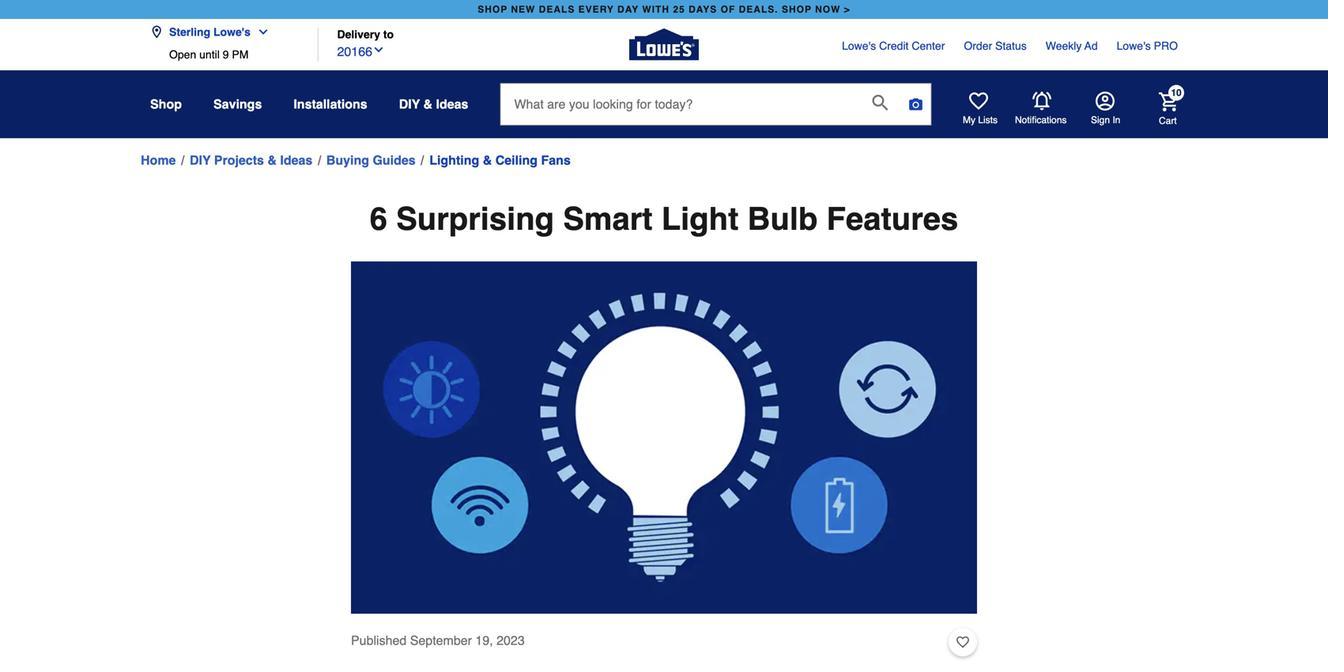 Task type: describe. For each thing, give the bounding box(es) containing it.
order status link
[[964, 38, 1027, 54]]

deals
[[539, 4, 575, 15]]

diy projects & ideas link
[[190, 151, 313, 170]]

diy for diy projects & ideas
[[190, 153, 211, 168]]

every
[[579, 4, 614, 15]]

smart
[[563, 201, 653, 237]]

0 horizontal spatial &
[[268, 153, 277, 168]]

status
[[996, 40, 1027, 52]]

order
[[964, 40, 993, 52]]

september
[[410, 634, 472, 649]]

published september 19, 2023
[[351, 634, 525, 649]]

weekly
[[1046, 40, 1082, 52]]

lighting & ceiling fans
[[430, 153, 571, 168]]

installations
[[294, 97, 368, 112]]

6 surprising smart light bulb features
[[370, 201, 959, 237]]

lowe's home improvement lists image
[[970, 92, 989, 111]]

cart
[[1159, 115, 1177, 126]]

lighting & ceiling fans link
[[430, 151, 571, 170]]

to
[[383, 28, 394, 41]]

a image with colorful graphics showing smart bulb technology. image
[[351, 262, 978, 615]]

days
[[689, 4, 718, 15]]

shop new deals every day with 25 days of deals. shop now > link
[[475, 0, 854, 19]]

pm
[[232, 48, 249, 61]]

location image
[[150, 26, 163, 38]]

chevron down image inside sterling lowe's button
[[251, 26, 270, 38]]

light
[[662, 201, 739, 237]]

new
[[511, 4, 536, 15]]

of
[[721, 4, 736, 15]]

delivery to
[[337, 28, 394, 41]]

Search Query text field
[[501, 84, 860, 125]]

diy & ideas
[[399, 97, 469, 112]]

my lists link
[[963, 92, 998, 127]]

guides
[[373, 153, 416, 168]]

pro
[[1154, 40, 1178, 52]]

lowe's home improvement cart image
[[1159, 92, 1178, 111]]

20166
[[337, 44, 373, 59]]

bulb
[[748, 201, 818, 237]]

diy projects & ideas
[[190, 153, 313, 168]]

lowe's for lowe's credit center
[[842, 40, 876, 52]]

camera image
[[908, 96, 924, 112]]

in
[[1113, 115, 1121, 126]]

until
[[199, 48, 220, 61]]

installations button
[[294, 90, 368, 119]]

lighting
[[430, 153, 479, 168]]

sign
[[1091, 115, 1110, 126]]

& for diy
[[424, 97, 433, 112]]

lowe's pro
[[1117, 40, 1178, 52]]

diy for diy & ideas
[[399, 97, 420, 112]]

20166 button
[[337, 41, 385, 61]]

fans
[[541, 153, 571, 168]]

lowe's credit center
[[842, 40, 945, 52]]

home link
[[141, 151, 176, 170]]

open until 9 pm
[[169, 48, 249, 61]]

credit
[[880, 40, 909, 52]]

weekly ad link
[[1046, 38, 1098, 54]]

weekly ad
[[1046, 40, 1098, 52]]

sterling lowe's button
[[150, 16, 276, 48]]



Task type: locate. For each thing, give the bounding box(es) containing it.
delivery
[[337, 28, 380, 41]]

1 shop from the left
[[478, 4, 508, 15]]

shop left new
[[478, 4, 508, 15]]

sterling lowe's
[[169, 26, 251, 38]]

buying guides
[[326, 153, 416, 168]]

& up lighting
[[424, 97, 433, 112]]

lowe's inside button
[[214, 26, 251, 38]]

None search field
[[500, 83, 932, 140]]

2 horizontal spatial &
[[483, 153, 492, 168]]

buying
[[326, 153, 369, 168]]

2 shop from the left
[[782, 4, 812, 15]]

0 horizontal spatial shop
[[478, 4, 508, 15]]

shop left now on the right top of page
[[782, 4, 812, 15]]

shop
[[150, 97, 182, 112]]

19,
[[476, 634, 493, 649]]

1 horizontal spatial chevron down image
[[373, 44, 385, 56]]

now
[[815, 4, 841, 15]]

1 horizontal spatial &
[[424, 97, 433, 112]]

0 vertical spatial chevron down image
[[251, 26, 270, 38]]

0 horizontal spatial chevron down image
[[251, 26, 270, 38]]

shop new deals every day with 25 days of deals. shop now >
[[478, 4, 851, 15]]

with
[[643, 4, 670, 15]]

savings
[[214, 97, 262, 112]]

1 vertical spatial ideas
[[280, 153, 313, 168]]

center
[[912, 40, 945, 52]]

1 vertical spatial diy
[[190, 153, 211, 168]]

lowe's
[[214, 26, 251, 38], [842, 40, 876, 52], [1117, 40, 1151, 52]]

0 vertical spatial diy
[[399, 97, 420, 112]]

ideas
[[436, 97, 469, 112], [280, 153, 313, 168]]

shop button
[[150, 90, 182, 119]]

lowe's home improvement notification center image
[[1033, 92, 1052, 111]]

lists
[[979, 115, 998, 126]]

open
[[169, 48, 196, 61]]

diy & ideas button
[[399, 90, 469, 119]]

features
[[827, 201, 959, 237]]

projects
[[214, 153, 264, 168]]

1 vertical spatial chevron down image
[[373, 44, 385, 56]]

1 horizontal spatial ideas
[[436, 97, 469, 112]]

home
[[141, 153, 176, 168]]

0 vertical spatial ideas
[[436, 97, 469, 112]]

buying guides link
[[326, 151, 416, 170]]

lowe's pro link
[[1117, 38, 1178, 54]]

0 horizontal spatial lowe's
[[214, 26, 251, 38]]

diy inside button
[[399, 97, 420, 112]]

lowe's home improvement logo image
[[630, 10, 699, 79]]

diy
[[399, 97, 420, 112], [190, 153, 211, 168]]

& inside button
[[424, 97, 433, 112]]

ideas left the buying
[[280, 153, 313, 168]]

1 horizontal spatial shop
[[782, 4, 812, 15]]

lowe's left pro
[[1117, 40, 1151, 52]]

lowe's credit center link
[[842, 38, 945, 54]]

6
[[370, 201, 388, 237]]

shop
[[478, 4, 508, 15], [782, 4, 812, 15]]

0 horizontal spatial diy
[[190, 153, 211, 168]]

diy left projects
[[190, 153, 211, 168]]

published
[[351, 634, 407, 649]]

ideas inside the diy projects & ideas link
[[280, 153, 313, 168]]

2 horizontal spatial lowe's
[[1117, 40, 1151, 52]]

deals.
[[739, 4, 779, 15]]

& right projects
[[268, 153, 277, 168]]

9
[[223, 48, 229, 61]]

2023
[[497, 634, 525, 649]]

day
[[618, 4, 639, 15]]

&
[[424, 97, 433, 112], [268, 153, 277, 168], [483, 153, 492, 168]]

25
[[673, 4, 685, 15]]

search image
[[873, 95, 889, 111]]

sign in
[[1091, 115, 1121, 126]]

order status
[[964, 40, 1027, 52]]

lowe's left 'credit'
[[842, 40, 876, 52]]

notifications
[[1015, 115, 1067, 126]]

lowe's up 9
[[214, 26, 251, 38]]

ad
[[1085, 40, 1098, 52]]

>
[[844, 4, 851, 15]]

sterling
[[169, 26, 210, 38]]

& for lighting
[[483, 153, 492, 168]]

sign in button
[[1091, 92, 1121, 127]]

heart outline image
[[957, 634, 970, 652]]

& left ceiling
[[483, 153, 492, 168]]

10
[[1172, 87, 1182, 98]]

diy up guides
[[399, 97, 420, 112]]

savings button
[[214, 90, 262, 119]]

ideas up lighting
[[436, 97, 469, 112]]

lowe's for lowe's pro
[[1117, 40, 1151, 52]]

0 horizontal spatial ideas
[[280, 153, 313, 168]]

lowe's home improvement account image
[[1096, 92, 1115, 111]]

chevron down image inside the 20166 button
[[373, 44, 385, 56]]

chevron down image
[[251, 26, 270, 38], [373, 44, 385, 56]]

1 horizontal spatial lowe's
[[842, 40, 876, 52]]

surprising
[[396, 201, 554, 237]]

ceiling
[[496, 153, 538, 168]]

1 horizontal spatial diy
[[399, 97, 420, 112]]

ideas inside diy & ideas button
[[436, 97, 469, 112]]

my
[[963, 115, 976, 126]]

my lists
[[963, 115, 998, 126]]



Task type: vqa. For each thing, say whether or not it's contained in the screenshot.
the left or
no



